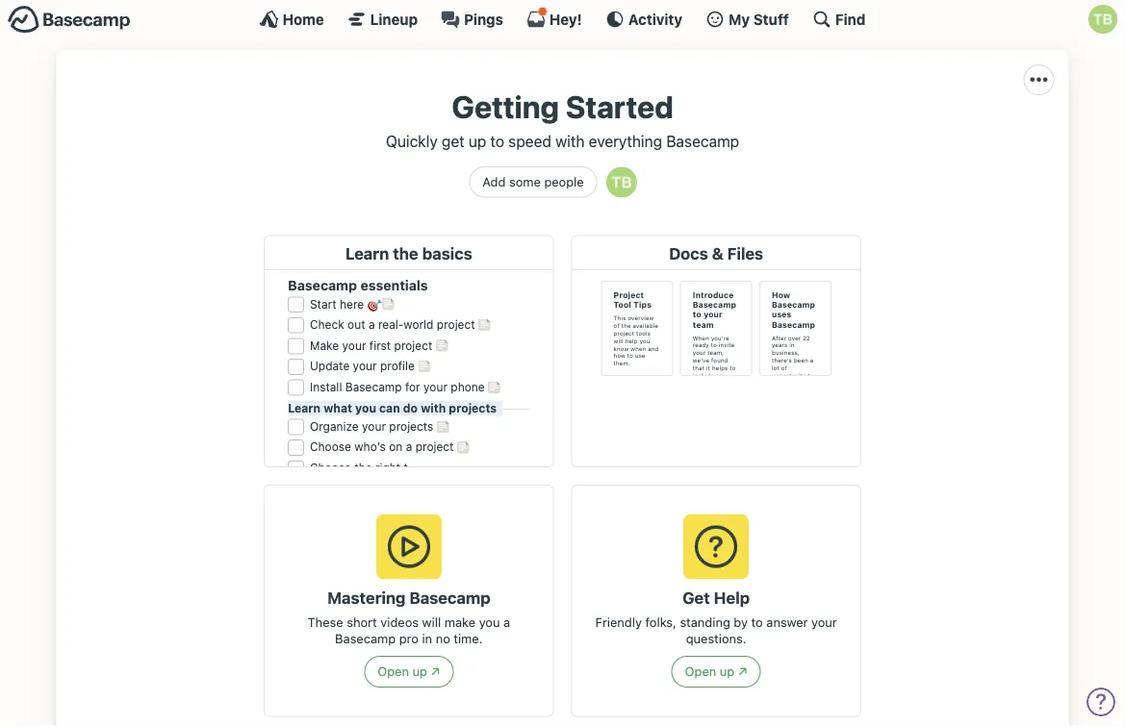 Task type: vqa. For each thing, say whether or not it's contained in the screenshot.
"MY"
yes



Task type: describe. For each thing, give the bounding box(es) containing it.
pings
[[464, 11, 503, 27]]

hey!
[[549, 11, 582, 27]]

switch accounts image
[[8, 5, 131, 35]]

my
[[729, 11, 750, 27]]

hey! button
[[526, 7, 582, 29]]

activity link
[[605, 10, 682, 29]]

started
[[566, 89, 673, 125]]

some
[[509, 175, 541, 189]]

getting started quickly get up to speed with everything basecamp
[[386, 89, 739, 150]]

activity
[[628, 11, 682, 27]]

people
[[544, 175, 584, 189]]

get
[[442, 132, 465, 150]]

with
[[555, 132, 585, 150]]



Task type: locate. For each thing, give the bounding box(es) containing it.
find
[[835, 11, 866, 27]]

home link
[[259, 10, 324, 29]]

0 horizontal spatial tim burton image
[[606, 167, 637, 198]]

up
[[469, 132, 486, 150]]

tim burton image
[[1089, 5, 1117, 34], [606, 167, 637, 198]]

find button
[[812, 10, 866, 29]]

getting
[[452, 89, 559, 125]]

0 vertical spatial tim burton image
[[1089, 5, 1117, 34]]

basecamp
[[666, 132, 739, 150]]

lineup
[[370, 11, 418, 27]]

everything
[[589, 132, 662, 150]]

stuff
[[753, 11, 789, 27]]

quickly
[[386, 132, 438, 150]]

lineup link
[[347, 10, 418, 29]]

add
[[482, 175, 506, 189]]

home
[[283, 11, 324, 27]]

main element
[[0, 0, 1125, 38]]

add some people
[[482, 175, 584, 189]]

my stuff
[[729, 11, 789, 27]]

speed
[[508, 132, 551, 150]]

pings button
[[441, 10, 503, 29]]

add some people link
[[469, 167, 597, 198]]

1 vertical spatial tim burton image
[[606, 167, 637, 198]]

my stuff button
[[706, 10, 789, 29]]

to
[[490, 132, 504, 150]]

1 horizontal spatial tim burton image
[[1089, 5, 1117, 34]]



